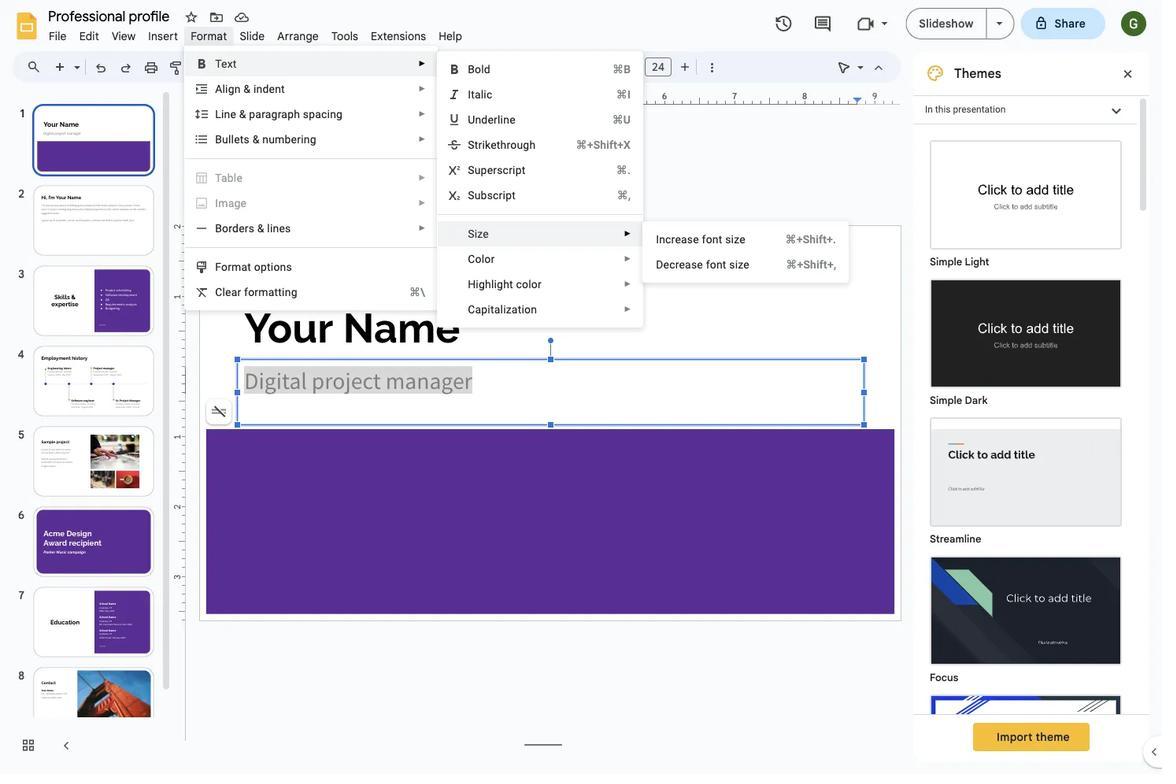 Task type: describe. For each thing, give the bounding box(es) containing it.
color
[[516, 278, 542, 291]]

focus
[[930, 671, 959, 684]]

format for format options
[[215, 260, 251, 273]]

tools
[[331, 29, 358, 43]]

menu bar inside menu bar banner
[[43, 20, 469, 46]]

i for m
[[215, 196, 218, 209]]

themes
[[954, 65, 1001, 81]]

help
[[439, 29, 462, 43]]

s uperscript
[[468, 163, 526, 176]]

⌘u
[[612, 113, 631, 126]]

mode and view toolbar
[[832, 51, 891, 83]]

size o element
[[468, 227, 494, 240]]

lear
[[222, 285, 241, 298]]

k
[[485, 138, 491, 151]]

subsc r ipt
[[468, 189, 516, 202]]

stri k ethrough
[[468, 138, 536, 151]]

bullets & numbering t element
[[215, 133, 321, 146]]

table
[[215, 171, 243, 184]]

Simple Light radio
[[922, 132, 1130, 774]]

ethrough
[[491, 138, 536, 151]]

in this presentation tab
[[913, 95, 1137, 124]]

⌘u element
[[593, 112, 631, 128]]

old
[[475, 63, 491, 76]]

borders & lines q element
[[215, 222, 296, 235]]

format options \ element
[[215, 260, 297, 273]]

ighlight
[[476, 278, 513, 291]]

menu containing b
[[437, 51, 643, 328]]

formatting
[[244, 285, 297, 298]]

text s element
[[215, 57, 241, 70]]

presentation options image
[[997, 22, 1003, 25]]

menu containing i
[[643, 221, 849, 283]]

► inside menu item
[[418, 198, 426, 207]]

in this presentation
[[925, 104, 1006, 115]]

c
[[215, 285, 222, 298]]

s
[[468, 163, 475, 176]]

capitalization
[[468, 303, 537, 316]]

h
[[468, 278, 476, 291]]

subsc
[[468, 189, 499, 202]]

format menu item
[[184, 27, 233, 45]]

a lign & indent
[[215, 82, 285, 95]]

color
[[468, 252, 495, 265]]

size
[[468, 227, 489, 240]]

strikethrough k element
[[468, 138, 540, 151]]

ecrease
[[663, 258, 703, 271]]

Simple Dark radio
[[922, 271, 1130, 409]]

shift image
[[932, 696, 1121, 774]]

slideshow button
[[906, 8, 987, 39]]

share
[[1055, 17, 1086, 30]]

color d element
[[468, 252, 500, 265]]

d
[[656, 258, 663, 271]]

file
[[49, 29, 67, 43]]

⌘comma element
[[598, 187, 631, 203]]

slide
[[240, 29, 265, 43]]

format options
[[215, 260, 292, 273]]

left margin image
[[201, 92, 249, 104]]

i ncrease font size
[[656, 233, 746, 246]]

paragraph
[[249, 107, 300, 120]]

⌘+shift+.
[[785, 233, 836, 246]]

i talic
[[468, 88, 493, 101]]

⌘+shift+comma element
[[767, 257, 836, 272]]

s
[[244, 133, 250, 146]]

menu item containing i
[[185, 191, 437, 216]]

align & indent a element
[[215, 82, 290, 95]]

capitalization 1 element
[[468, 303, 542, 316]]

insert
[[148, 29, 178, 43]]

format for format
[[191, 29, 227, 43]]

file menu item
[[43, 27, 73, 45]]

decrease font size d element
[[656, 258, 754, 271]]

⌘+shift+period element
[[767, 232, 836, 247]]

image m element
[[215, 196, 251, 209]]

options
[[254, 260, 292, 273]]

lign
[[222, 82, 241, 95]]

uperscript
[[475, 163, 526, 176]]

Rename text field
[[43, 6, 179, 25]]

d ecrease font size
[[656, 258, 750, 271]]

a
[[215, 82, 222, 95]]

slideshow
[[919, 17, 974, 30]]

themes section
[[913, 51, 1150, 774]]

⌘+shift+x
[[576, 138, 631, 151]]

⌘b element
[[594, 61, 631, 77]]

size for i ncrease font size
[[725, 233, 746, 246]]

navigation inside themes application
[[0, 89, 173, 774]]

arrange menu item
[[271, 27, 325, 45]]

⌘b
[[613, 63, 631, 76]]

share button
[[1021, 8, 1106, 39]]

t
[[240, 133, 244, 146]]

slide menu item
[[233, 27, 271, 45]]

line & paragraph spacing l element
[[215, 107, 347, 120]]

table 2 element
[[215, 171, 247, 184]]

⌘backslash element
[[391, 284, 425, 300]]

i for ncrease
[[656, 233, 659, 246]]

theme
[[1036, 730, 1070, 744]]

insert menu item
[[142, 27, 184, 45]]

option group inside the themes section
[[913, 124, 1137, 774]]

age
[[228, 196, 247, 209]]



Task type: locate. For each thing, give the bounding box(es) containing it.
l ine & paragraph spacing
[[215, 107, 343, 120]]

do not autofit image
[[208, 401, 230, 423]]

⌘i element
[[598, 87, 631, 102]]

bold b element
[[468, 63, 495, 76]]

1 vertical spatial format
[[215, 260, 251, 273]]

0 vertical spatial size
[[725, 233, 746, 246]]

font up decrease font size d element
[[702, 233, 722, 246]]

► inside table menu item
[[418, 173, 426, 182]]

⌘\
[[409, 285, 425, 298]]

superscript s element
[[468, 163, 530, 176]]

simple for simple light
[[930, 256, 962, 268]]

lines
[[267, 222, 291, 235]]

menu
[[184, 46, 438, 310], [437, 51, 643, 328], [643, 221, 849, 283]]

Menus field
[[20, 56, 54, 78]]

subscript r element
[[468, 189, 520, 202]]

menu containing text
[[184, 46, 438, 310]]

⌘period element
[[598, 162, 631, 178]]

import theme button
[[973, 723, 1090, 751]]

option group
[[913, 124, 1137, 774]]

help menu item
[[432, 27, 469, 45]]

►
[[418, 59, 426, 68], [418, 84, 426, 93], [418, 109, 426, 119], [418, 135, 426, 144], [418, 173, 426, 182], [418, 198, 426, 207], [418, 224, 426, 233], [624, 229, 632, 238], [624, 254, 632, 263], [624, 280, 632, 289], [624, 305, 632, 314]]

import
[[997, 730, 1033, 744]]

menu item
[[185, 191, 437, 216]]

themes application
[[0, 0, 1162, 774]]

edit
[[79, 29, 99, 43]]

arrange
[[277, 29, 319, 43]]

simple light
[[930, 256, 989, 268]]

Font size text field
[[646, 57, 671, 76]]

&
[[244, 82, 251, 95], [239, 107, 246, 120], [253, 133, 260, 146], [257, 222, 264, 235]]

borders & lines
[[215, 222, 291, 235]]

presentation
[[953, 104, 1006, 115]]

underline u element
[[468, 113, 520, 126]]

u
[[468, 113, 475, 126]]

i left "age" on the top left of the page
[[215, 196, 218, 209]]

option inside themes application
[[206, 399, 232, 424]]

ncrease
[[659, 233, 699, 246]]

stri
[[468, 138, 485, 151]]

1 vertical spatial size
[[729, 258, 750, 271]]

option
[[206, 399, 232, 424]]

c lear formatting
[[215, 285, 297, 298]]

⌘.
[[616, 163, 631, 176]]

2 simple from the top
[[930, 394, 962, 407]]

2 horizontal spatial i
[[656, 233, 659, 246]]

1 vertical spatial font
[[706, 258, 726, 271]]

highlight color h element
[[468, 278, 546, 291]]

format inside format menu item
[[191, 29, 227, 43]]

i for talic
[[468, 88, 471, 101]]

Shift radio
[[922, 687, 1130, 774]]

Streamline radio
[[922, 409, 1130, 548]]

simple left light
[[930, 256, 962, 268]]

font for ncrease
[[702, 233, 722, 246]]

streamline
[[930, 533, 982, 545]]

& left lines at the top of the page
[[257, 222, 264, 235]]

& right s
[[253, 133, 260, 146]]

in
[[925, 104, 933, 115]]

format inside menu
[[215, 260, 251, 273]]

spacing
[[303, 107, 343, 120]]

indent
[[253, 82, 285, 95]]

format down 'star' "checkbox"
[[191, 29, 227, 43]]

italic i element
[[468, 88, 497, 101]]

table menu item
[[185, 165, 437, 191]]

size
[[725, 233, 746, 246], [729, 258, 750, 271]]

nderline
[[475, 113, 516, 126]]

0 horizontal spatial i
[[215, 196, 218, 209]]

extensions menu item
[[365, 27, 432, 45]]

option group containing simple light
[[913, 124, 1137, 774]]

0 vertical spatial font
[[702, 233, 722, 246]]

1 simple from the top
[[930, 256, 962, 268]]

simple dark
[[930, 394, 988, 407]]

⌘+shift+x element
[[557, 137, 631, 153]]

0 vertical spatial i
[[468, 88, 471, 101]]

borders
[[215, 222, 254, 235]]

menu bar containing file
[[43, 20, 469, 46]]

Star checkbox
[[180, 6, 202, 28]]

size down increase font size i element
[[729, 258, 750, 271]]

i
[[468, 88, 471, 101], [215, 196, 218, 209], [656, 233, 659, 246]]

bulle t s & numbering
[[215, 133, 316, 146]]

talic
[[471, 88, 493, 101]]

format
[[191, 29, 227, 43], [215, 260, 251, 273]]

1 horizontal spatial i
[[468, 88, 471, 101]]

view
[[112, 29, 136, 43]]

numbering
[[262, 133, 316, 146]]

right margin image
[[854, 92, 901, 104]]

ine
[[221, 107, 236, 120]]

b
[[468, 63, 475, 76]]

view menu item
[[105, 27, 142, 45]]

edit menu item
[[73, 27, 105, 45]]

ipt
[[503, 189, 516, 202]]

0 vertical spatial format
[[191, 29, 227, 43]]

menu bar banner
[[0, 0, 1162, 774]]

l
[[215, 107, 221, 120]]

light
[[965, 256, 989, 268]]

i m age
[[215, 196, 247, 209]]

this
[[935, 104, 951, 115]]

font down increase font size i element
[[706, 258, 726, 271]]

increase font size i element
[[656, 233, 750, 246]]

text
[[215, 57, 237, 70]]

new slide with layout image
[[70, 57, 80, 62]]

i up d
[[656, 233, 659, 246]]

⌘+shift+,
[[786, 258, 836, 271]]

Focus radio
[[922, 548, 1130, 687]]

u nderline
[[468, 113, 516, 126]]

simple inside simple light option
[[930, 256, 962, 268]]

0 vertical spatial simple
[[930, 256, 962, 268]]

m
[[218, 196, 228, 209]]

menu bar
[[43, 20, 469, 46]]

1 vertical spatial simple
[[930, 394, 962, 407]]

clear formatting c element
[[215, 285, 302, 298]]

& right lign
[[244, 82, 251, 95]]

r
[[499, 189, 503, 202]]

simple
[[930, 256, 962, 268], [930, 394, 962, 407]]

1 vertical spatial i
[[215, 196, 218, 209]]

import theme
[[997, 730, 1070, 744]]

font
[[702, 233, 722, 246], [706, 258, 726, 271]]

simple left the 'dark'
[[930, 394, 962, 407]]

2 vertical spatial i
[[656, 233, 659, 246]]

simple for simple dark
[[930, 394, 962, 407]]

⌘i
[[616, 88, 631, 101]]

tools menu item
[[325, 27, 365, 45]]

main toolbar
[[46, 55, 724, 80]]

simple inside simple dark option
[[930, 394, 962, 407]]

& right "ine"
[[239, 107, 246, 120]]

extensions
[[371, 29, 426, 43]]

dark
[[965, 394, 988, 407]]

size for d ecrease font size
[[729, 258, 750, 271]]

size up decrease font size d element
[[725, 233, 746, 246]]

Font size field
[[645, 57, 678, 80]]

i down b
[[468, 88, 471, 101]]

b old
[[468, 63, 491, 76]]

live pointer settings image
[[854, 57, 864, 62]]

h ighlight color
[[468, 278, 542, 291]]

font for ecrease
[[706, 258, 726, 271]]

⌘,
[[617, 189, 631, 202]]

navigation
[[0, 89, 173, 774]]

format up lear
[[215, 260, 251, 273]]

bulle
[[215, 133, 240, 146]]



Task type: vqa. For each thing, say whether or not it's contained in the screenshot.


